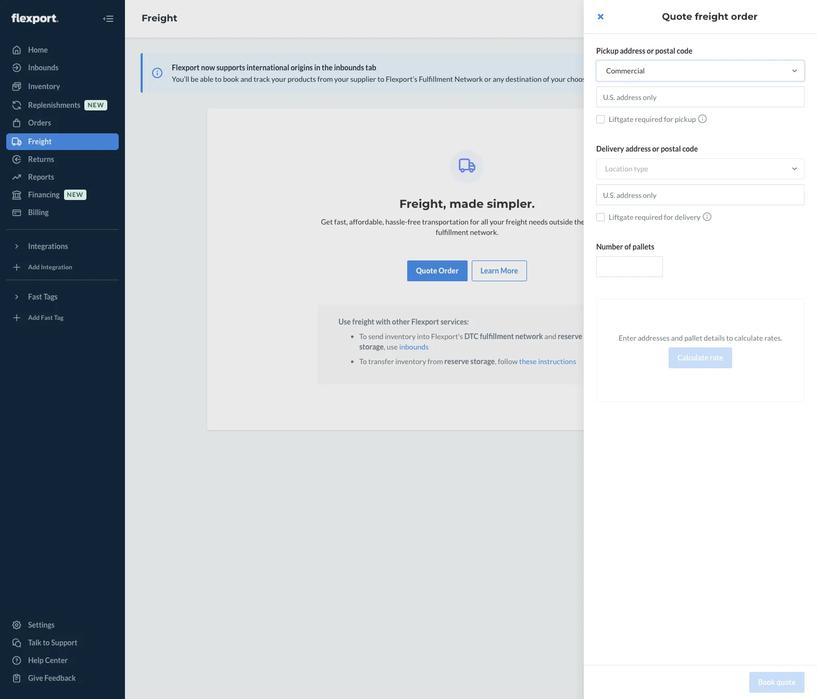 Task type: vqa. For each thing, say whether or not it's contained in the screenshot.
"Support"
no



Task type: locate. For each thing, give the bounding box(es) containing it.
calculate rate button
[[669, 348, 733, 368]]

2 u.s. address only text field from the top
[[597, 184, 805, 205]]

None number field
[[597, 256, 663, 277]]

0 vertical spatial address
[[620, 46, 646, 55]]

u.s. address only text field up "delivery"
[[597, 184, 805, 205]]

U.S. address only text field
[[597, 87, 805, 107], [597, 184, 805, 205]]

1 vertical spatial postal
[[661, 144, 681, 153]]

rate
[[710, 353, 724, 362]]

address up the type
[[626, 144, 651, 153]]

required up pallets in the top right of the page
[[635, 213, 663, 221]]

or right pickup
[[647, 46, 654, 55]]

code down quote
[[677, 46, 693, 55]]

address for delivery
[[626, 144, 651, 153]]

for left 'pickup'
[[664, 115, 674, 124]]

2 for from the top
[[664, 213, 674, 221]]

liftgate up delivery
[[609, 115, 634, 124]]

postal down 'pickup'
[[661, 144, 681, 153]]

None checkbox
[[597, 213, 605, 221]]

code down 'pickup'
[[683, 144, 698, 153]]

required for delivery
[[635, 213, 663, 221]]

1 vertical spatial code
[[683, 144, 698, 153]]

0 vertical spatial liftgate
[[609, 115, 634, 124]]

book quote button
[[750, 672, 805, 693]]

1 liftgate from the top
[[609, 115, 634, 124]]

0 vertical spatial code
[[677, 46, 693, 55]]

rates.
[[765, 334, 783, 342]]

required
[[635, 115, 663, 124], [635, 213, 663, 221]]

for for delivery
[[664, 213, 674, 221]]

u.s. address only text field up 'pickup'
[[597, 87, 805, 107]]

or
[[647, 46, 654, 55], [653, 144, 660, 153]]

postal
[[656, 46, 676, 55], [661, 144, 681, 153]]

1 required from the top
[[635, 115, 663, 124]]

pallets
[[633, 242, 655, 251]]

0 vertical spatial postal
[[656, 46, 676, 55]]

postal down quote
[[656, 46, 676, 55]]

liftgate up number of pallets
[[609, 213, 634, 221]]

1 vertical spatial address
[[626, 144, 651, 153]]

address up commercial
[[620, 46, 646, 55]]

0 vertical spatial or
[[647, 46, 654, 55]]

1 for from the top
[[664, 115, 674, 124]]

code
[[677, 46, 693, 55], [683, 144, 698, 153]]

freight
[[695, 11, 729, 22]]

number of pallets
[[597, 242, 655, 251]]

pickup
[[675, 115, 696, 124]]

2 required from the top
[[635, 213, 663, 221]]

or for location type
[[653, 144, 660, 153]]

1 vertical spatial or
[[653, 144, 660, 153]]

None checkbox
[[597, 115, 605, 123]]

commercial
[[607, 66, 645, 75]]

liftgate
[[609, 115, 634, 124], [609, 213, 634, 221]]

1 vertical spatial liftgate
[[609, 213, 634, 221]]

1 vertical spatial required
[[635, 213, 663, 221]]

to
[[727, 334, 734, 342]]

0 vertical spatial for
[[664, 115, 674, 124]]

for for pickup
[[664, 115, 674, 124]]

u.s. address only text field for liftgate required for delivery
[[597, 184, 805, 205]]

location type
[[606, 164, 649, 173]]

0 vertical spatial u.s. address only text field
[[597, 87, 805, 107]]

or for commercial
[[647, 46, 654, 55]]

required for pickup
[[635, 115, 663, 124]]

for
[[664, 115, 674, 124], [664, 213, 674, 221]]

0 vertical spatial required
[[635, 115, 663, 124]]

1 vertical spatial u.s. address only text field
[[597, 184, 805, 205]]

required up delivery address or postal code
[[635, 115, 663, 124]]

for left "delivery"
[[664, 213, 674, 221]]

calculate rate
[[678, 353, 724, 362]]

1 vertical spatial for
[[664, 213, 674, 221]]

location
[[606, 164, 633, 173]]

2 liftgate from the top
[[609, 213, 634, 221]]

u.s. address only text field for liftgate required for pickup
[[597, 87, 805, 107]]

of
[[625, 242, 632, 251]]

address
[[620, 46, 646, 55], [626, 144, 651, 153]]

calculate
[[735, 334, 764, 342]]

1 u.s. address only text field from the top
[[597, 87, 805, 107]]

or down liftgate required for pickup
[[653, 144, 660, 153]]



Task type: describe. For each thing, give the bounding box(es) containing it.
calculate
[[678, 353, 709, 362]]

quote
[[777, 678, 796, 687]]

book quote
[[759, 678, 796, 687]]

enter addresses and pallet details to calculate rates.
[[619, 334, 783, 342]]

postal for location type
[[661, 144, 681, 153]]

addresses
[[638, 334, 670, 342]]

liftgate for liftgate required for delivery
[[609, 213, 634, 221]]

pickup
[[597, 46, 619, 55]]

quote freight order
[[662, 11, 758, 22]]

delivery
[[597, 144, 625, 153]]

code for pickup address or postal code
[[677, 46, 693, 55]]

liftgate required for delivery
[[609, 213, 701, 221]]

enter
[[619, 334, 637, 342]]

liftgate for liftgate required for pickup
[[609, 115, 634, 124]]

delivery
[[675, 213, 701, 221]]

code for delivery address or postal code
[[683, 144, 698, 153]]

address for pickup
[[620, 46, 646, 55]]

close image
[[598, 13, 604, 21]]

postal for commercial
[[656, 46, 676, 55]]

number
[[597, 242, 624, 251]]

pickup address or postal code
[[597, 46, 693, 55]]

details
[[704, 334, 725, 342]]

order
[[732, 11, 758, 22]]

pallet
[[685, 334, 703, 342]]

book
[[759, 678, 776, 687]]

and
[[672, 334, 683, 342]]

quote
[[662, 11, 693, 22]]

type
[[634, 164, 649, 173]]

liftgate required for pickup
[[609, 115, 696, 124]]

delivery address or postal code
[[597, 144, 698, 153]]



